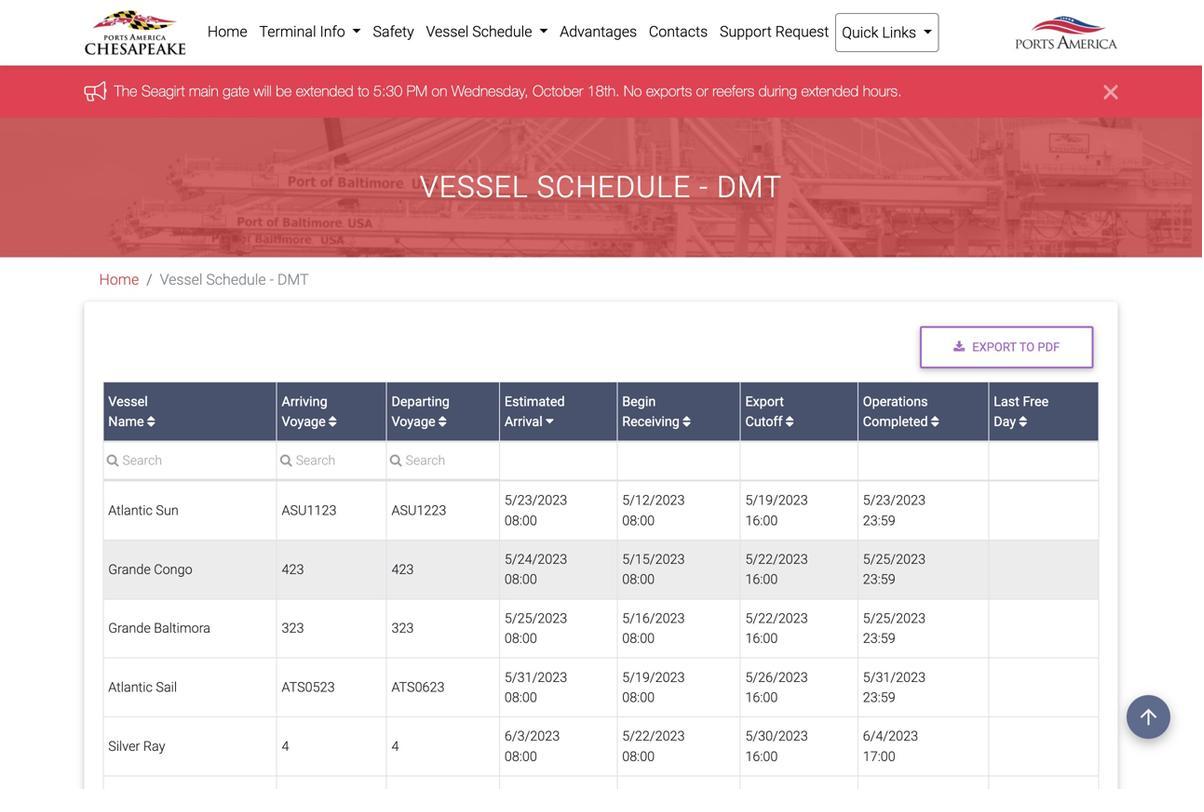 Task type: vqa. For each thing, say whether or not it's contained in the screenshot.


Task type: describe. For each thing, give the bounding box(es) containing it.
export cutoff
[[745, 394, 784, 430]]

0 horizontal spatial vessel schedule - dmt
[[160, 271, 309, 289]]

23:59 for 5/15/2023 08:00
[[863, 572, 896, 588]]

1 horizontal spatial -
[[699, 170, 709, 205]]

5/22/2023 16:00 for 5/16/2023
[[745, 611, 808, 647]]

request
[[775, 23, 829, 41]]

5/25/2023 for 5/15/2023
[[863, 552, 926, 568]]

october
[[533, 82, 583, 100]]

5/23/2023 for 23:59
[[863, 493, 926, 509]]

contacts link
[[643, 13, 714, 50]]

6/4/2023 17:00
[[863, 729, 918, 765]]

5/22/2023 for 5/15/2023 08:00
[[745, 552, 808, 568]]

info
[[320, 23, 345, 41]]

to
[[1019, 340, 1035, 354]]

be
[[276, 82, 292, 100]]

contacts
[[649, 23, 708, 41]]

grande baltimora
[[108, 621, 210, 637]]

arriving
[[282, 394, 327, 410]]

schedule inside vessel schedule link
[[472, 23, 532, 41]]

sun
[[156, 503, 179, 519]]

the seagirt main gate will be extended to 5:30 pm on wednesday, october 18th.  no exports or reefers during extended hours. link
[[114, 82, 902, 100]]

voyage for departing voyage
[[392, 414, 435, 430]]

the seagirt main gate will be extended to 5:30 pm on wednesday, october 18th.  no exports or reefers during extended hours.
[[114, 82, 902, 100]]

quick
[[842, 24, 879, 41]]

5/23/2023 08:00
[[505, 493, 567, 529]]

5/15/2023
[[622, 552, 685, 568]]

operations
[[863, 394, 928, 410]]

during
[[759, 82, 797, 100]]

no
[[624, 82, 642, 100]]

ats0623
[[392, 680, 445, 696]]

will
[[254, 82, 272, 100]]

08:00 for 5/19/2023 08:00
[[622, 690, 655, 706]]

1 vertical spatial dmt
[[277, 271, 309, 289]]

main
[[189, 82, 219, 100]]

08:00 for 5/16/2023 08:00
[[622, 631, 655, 647]]

departing voyage
[[392, 394, 450, 430]]

5/30/2023 16:00
[[745, 729, 808, 765]]

support request link
[[714, 13, 835, 50]]

exports
[[646, 82, 692, 100]]

pm
[[407, 82, 427, 100]]

begin receiving
[[622, 394, 680, 430]]

atlantic sail
[[108, 680, 177, 696]]

export to pdf
[[972, 340, 1060, 354]]

wednesday,
[[451, 82, 529, 100]]

gate
[[223, 82, 249, 100]]

close image
[[1104, 80, 1118, 103]]

free
[[1023, 394, 1049, 410]]

atlantic for atlantic sun
[[108, 503, 153, 519]]

atlantic sun
[[108, 503, 179, 519]]

16:00 for 5/16/2023 08:00
[[745, 631, 778, 647]]

6/3/2023 08:00
[[505, 729, 560, 765]]

08:00 for 5/22/2023 08:00
[[622, 749, 655, 765]]

support request
[[720, 23, 829, 41]]

arrival
[[505, 414, 543, 430]]

quick links
[[842, 24, 920, 41]]

congo
[[154, 562, 192, 578]]

1 4 from the left
[[282, 739, 289, 755]]

pdf
[[1038, 340, 1060, 354]]

terminal
[[259, 23, 316, 41]]

asu1123
[[282, 503, 337, 519]]

home for the leftmost home link
[[99, 271, 139, 289]]

1 423 from the left
[[282, 562, 304, 578]]

23:59 for 5/19/2023 08:00
[[863, 690, 896, 706]]

0 horizontal spatial -
[[270, 271, 274, 289]]

5/12/2023 08:00
[[622, 493, 685, 529]]

the
[[114, 82, 137, 100]]

23:59 for 5/16/2023 08:00
[[863, 631, 896, 647]]

5/16/2023
[[622, 611, 685, 627]]

terminal info
[[259, 23, 349, 41]]

5/23/2023 for 08:00
[[505, 493, 567, 509]]

silver
[[108, 739, 140, 755]]

vessel schedule link
[[420, 13, 554, 50]]

vessel schedule
[[426, 23, 536, 41]]

advantages
[[560, 23, 637, 41]]

08:00 for 5/15/2023 08:00
[[622, 572, 655, 588]]

operations completed
[[863, 394, 928, 430]]

08:00 for 5/24/2023 08:00
[[505, 572, 537, 588]]

5/26/2023
[[745, 670, 808, 686]]

safety
[[373, 23, 414, 41]]

links
[[882, 24, 916, 41]]

grande for grande congo
[[108, 562, 151, 578]]

5/25/2023 for 5/16/2023
[[863, 611, 926, 627]]

1 horizontal spatial home link
[[202, 13, 253, 50]]

16:00 for 5/15/2023 08:00
[[745, 572, 778, 588]]

0 horizontal spatial home link
[[99, 271, 139, 289]]

export for export cutoff
[[745, 394, 784, 410]]

17:00
[[863, 749, 896, 765]]

download image
[[954, 342, 965, 354]]

5/15/2023 08:00
[[622, 552, 685, 588]]

16:00 for 5/12/2023 08:00
[[745, 513, 778, 529]]

5/26/2023 16:00
[[745, 670, 808, 706]]

sail
[[156, 680, 177, 696]]

5/19/2023 for 16:00
[[745, 493, 808, 509]]

5/22/2023 08:00
[[622, 729, 685, 765]]

ats0523
[[282, 680, 335, 696]]

2 vertical spatial 5/22/2023
[[622, 729, 685, 745]]

5/25/2023 08:00
[[505, 611, 567, 647]]

5/30/2023
[[745, 729, 808, 745]]

5/24/2023
[[505, 552, 567, 568]]

atlantic for atlantic sail
[[108, 680, 153, 696]]

5/31/2023 08:00
[[505, 670, 567, 706]]

bullhorn image
[[84, 81, 114, 101]]



Task type: locate. For each thing, give the bounding box(es) containing it.
5/19/2023 08:00
[[622, 670, 685, 706]]

08:00 down 5/24/2023 on the left of the page
[[505, 572, 537, 588]]

1 horizontal spatial 423
[[392, 562, 414, 578]]

1 horizontal spatial dmt
[[717, 170, 782, 205]]

423 down asu1223
[[392, 562, 414, 578]]

08:00 down 6/3/2023
[[505, 749, 537, 765]]

08:00 for 5/25/2023 08:00
[[505, 631, 537, 647]]

1 grande from the top
[[108, 562, 151, 578]]

5/25/2023 23:59 for 5/16/2023
[[863, 611, 926, 647]]

voyage for arriving voyage
[[282, 414, 326, 430]]

1 horizontal spatial 5/19/2023
[[745, 493, 808, 509]]

grande
[[108, 562, 151, 578], [108, 621, 151, 637]]

export for export to pdf
[[972, 340, 1017, 354]]

home for home link to the right
[[208, 23, 247, 41]]

5/22/2023 down 5/19/2023 16:00
[[745, 552, 808, 568]]

08:00 down 5/12/2023
[[622, 513, 655, 529]]

0 vertical spatial vessel schedule - dmt
[[420, 170, 782, 205]]

0 vertical spatial -
[[699, 170, 709, 205]]

08:00 down the 5/19/2023 08:00
[[622, 749, 655, 765]]

18th.
[[587, 82, 620, 100]]

2 423 from the left
[[392, 562, 414, 578]]

08:00 inside 5/23/2023 08:00
[[505, 513, 537, 529]]

5/24/2023 08:00
[[505, 552, 567, 588]]

5/22/2023 down the 5/19/2023 08:00
[[622, 729, 685, 745]]

4 16:00 from the top
[[745, 690, 778, 706]]

0 vertical spatial grande
[[108, 562, 151, 578]]

1 horizontal spatial 323
[[392, 621, 414, 637]]

0 horizontal spatial 323
[[282, 621, 304, 637]]

0 vertical spatial 5/22/2023 16:00
[[745, 552, 808, 588]]

grande left baltimora
[[108, 621, 151, 637]]

5/19/2023 16:00
[[745, 493, 808, 529]]

cutoff
[[745, 414, 783, 430]]

08:00 up 5/24/2023 on the left of the page
[[505, 513, 537, 529]]

5/22/2023
[[745, 552, 808, 568], [745, 611, 808, 627], [622, 729, 685, 745]]

reefers
[[713, 82, 755, 100]]

0 vertical spatial atlantic
[[108, 503, 153, 519]]

voyage down departing
[[392, 414, 435, 430]]

5/31/2023 for 08:00
[[505, 670, 567, 686]]

home link
[[202, 13, 253, 50], [99, 271, 139, 289]]

support
[[720, 23, 772, 41]]

0 horizontal spatial home
[[99, 271, 139, 289]]

1 horizontal spatial home
[[208, 23, 247, 41]]

1 5/31/2023 from the left
[[505, 670, 567, 686]]

23:59 for 5/12/2023 08:00
[[863, 513, 896, 529]]

08:00 for 5/31/2023 08:00
[[505, 690, 537, 706]]

08:00 up 6/3/2023
[[505, 690, 537, 706]]

to
[[358, 82, 369, 100]]

safety link
[[367, 13, 420, 50]]

on
[[432, 82, 447, 100]]

23:59 inside 5/31/2023 23:59
[[863, 690, 896, 706]]

1 vertical spatial schedule
[[537, 170, 691, 205]]

1 323 from the left
[[282, 621, 304, 637]]

5/25/2023 down the 5/23/2023 23:59
[[863, 552, 926, 568]]

1 horizontal spatial vessel schedule - dmt
[[420, 170, 782, 205]]

grande for grande baltimora
[[108, 621, 151, 637]]

0 horizontal spatial dmt
[[277, 271, 309, 289]]

08:00 down 5/15/2023
[[622, 572, 655, 588]]

5/31/2023 up 6/4/2023
[[863, 670, 926, 686]]

1 vertical spatial grande
[[108, 621, 151, 637]]

6/3/2023
[[505, 729, 560, 745]]

vessel name
[[108, 394, 148, 430]]

16:00 inside 5/26/2023 16:00
[[745, 690, 778, 706]]

completed
[[863, 414, 928, 430]]

1 vertical spatial 5/19/2023
[[622, 670, 685, 686]]

export up the cutoff
[[745, 394, 784, 410]]

1 5/22/2023 16:00 from the top
[[745, 552, 808, 588]]

323
[[282, 621, 304, 637], [392, 621, 414, 637]]

2 4 from the left
[[392, 739, 399, 755]]

2 5/22/2023 16:00 from the top
[[745, 611, 808, 647]]

0 horizontal spatial extended
[[296, 82, 354, 100]]

08:00 inside the 5/19/2023 08:00
[[622, 690, 655, 706]]

08:00 inside 5/22/2023 08:00
[[622, 749, 655, 765]]

1 horizontal spatial 5/31/2023
[[863, 670, 926, 686]]

5/31/2023
[[505, 670, 567, 686], [863, 670, 926, 686]]

5:30
[[373, 82, 402, 100]]

1 5/25/2023 23:59 from the top
[[863, 552, 926, 588]]

voyage down the arriving
[[282, 414, 326, 430]]

terminal info link
[[253, 13, 367, 50]]

go to top image
[[1127, 695, 1170, 739]]

seagirt
[[141, 82, 185, 100]]

name
[[108, 414, 144, 430]]

1 23:59 from the top
[[863, 513, 896, 529]]

323 up ats0523
[[282, 621, 304, 637]]

5/23/2023 up 5/24/2023 on the left of the page
[[505, 493, 567, 509]]

5/25/2023 23:59
[[863, 552, 926, 588], [863, 611, 926, 647]]

day
[[994, 414, 1016, 430]]

5/23/2023
[[505, 493, 567, 509], [863, 493, 926, 509]]

08:00 inside 5/31/2023 08:00
[[505, 690, 537, 706]]

receiving
[[622, 414, 680, 430]]

6/4/2023
[[863, 729, 918, 745]]

08:00 up 5/22/2023 08:00
[[622, 690, 655, 706]]

voyage inside arriving voyage
[[282, 414, 326, 430]]

1 vertical spatial export
[[745, 394, 784, 410]]

export inside export to pdf link
[[972, 340, 1017, 354]]

5/19/2023 down the cutoff
[[745, 493, 808, 509]]

1 horizontal spatial voyage
[[392, 414, 435, 430]]

1 vertical spatial -
[[270, 271, 274, 289]]

08:00 down 5/16/2023
[[622, 631, 655, 647]]

5/23/2023 23:59
[[863, 493, 926, 529]]

5/25/2023 23:59 up 5/31/2023 23:59
[[863, 611, 926, 647]]

1 horizontal spatial 4
[[392, 739, 399, 755]]

departing
[[392, 394, 450, 410]]

5/25/2023 down 5/24/2023 08:00
[[505, 611, 567, 627]]

16:00 inside 5/19/2023 16:00
[[745, 513, 778, 529]]

0 horizontal spatial schedule
[[206, 271, 266, 289]]

0 horizontal spatial 5/31/2023
[[505, 670, 567, 686]]

1 vertical spatial home link
[[99, 271, 139, 289]]

export to pdf link
[[920, 326, 1094, 369]]

5/25/2023
[[863, 552, 926, 568], [505, 611, 567, 627], [863, 611, 926, 627]]

5/19/2023 for 08:00
[[622, 670, 685, 686]]

2 5/31/2023 from the left
[[863, 670, 926, 686]]

08:00 inside 6/3/2023 08:00
[[505, 749, 537, 765]]

estimated
[[505, 394, 565, 410]]

extended right 'during'
[[801, 82, 859, 100]]

323 up ats0623
[[392, 621, 414, 637]]

2 16:00 from the top
[[745, 572, 778, 588]]

0 vertical spatial home
[[208, 23, 247, 41]]

1 atlantic from the top
[[108, 503, 153, 519]]

estimated arrival
[[505, 394, 565, 430]]

0 vertical spatial home link
[[202, 13, 253, 50]]

08:00 inside 5/24/2023 08:00
[[505, 572, 537, 588]]

5/19/2023 down 5/16/2023 08:00
[[622, 670, 685, 686]]

5/22/2023 16:00
[[745, 552, 808, 588], [745, 611, 808, 647]]

1 5/23/2023 from the left
[[505, 493, 567, 509]]

1 horizontal spatial export
[[972, 340, 1017, 354]]

5/31/2023 for 23:59
[[863, 670, 926, 686]]

voyage
[[282, 414, 326, 430], [392, 414, 435, 430]]

grande left congo
[[108, 562, 151, 578]]

1 vertical spatial 5/25/2023 23:59
[[863, 611, 926, 647]]

5/25/2023 23:59 for 5/15/2023
[[863, 552, 926, 588]]

1 horizontal spatial schedule
[[472, 23, 532, 41]]

0 vertical spatial export
[[972, 340, 1017, 354]]

5/25/2023 up 5/31/2023 23:59
[[863, 611, 926, 627]]

1 vertical spatial 5/22/2023
[[745, 611, 808, 627]]

silver ray
[[108, 739, 165, 755]]

16:00
[[745, 513, 778, 529], [745, 572, 778, 588], [745, 631, 778, 647], [745, 690, 778, 706], [745, 749, 778, 765]]

5/22/2023 16:00 for 5/15/2023
[[745, 552, 808, 588]]

0 vertical spatial 5/19/2023
[[745, 493, 808, 509]]

atlantic left sail
[[108, 680, 153, 696]]

3 16:00 from the top
[[745, 631, 778, 647]]

5 16:00 from the top
[[745, 749, 778, 765]]

5/31/2023 23:59
[[863, 670, 926, 706]]

0 horizontal spatial 5/23/2023
[[505, 493, 567, 509]]

16:00 inside 5/30/2023 16:00
[[745, 749, 778, 765]]

5/22/2023 up 5/26/2023
[[745, 611, 808, 627]]

1 vertical spatial atlantic
[[108, 680, 153, 696]]

4 down ats0523
[[282, 739, 289, 755]]

0 vertical spatial 5/25/2023 23:59
[[863, 552, 926, 588]]

1 extended from the left
[[296, 82, 354, 100]]

5/25/2023 23:59 down the 5/23/2023 23:59
[[863, 552, 926, 588]]

4
[[282, 739, 289, 755], [392, 739, 399, 755]]

08:00 up 5/31/2023 08:00
[[505, 631, 537, 647]]

1 16:00 from the top
[[745, 513, 778, 529]]

last free day
[[994, 394, 1049, 430]]

vessel
[[426, 23, 469, 41], [420, 170, 529, 205], [160, 271, 202, 289], [108, 394, 148, 410]]

08:00 inside 5/15/2023 08:00
[[622, 572, 655, 588]]

5/16/2023 08:00
[[622, 611, 685, 647]]

None field
[[104, 452, 276, 480], [277, 452, 386, 480], [387, 452, 499, 480], [104, 452, 276, 480], [277, 452, 386, 480], [387, 452, 499, 480]]

advantages link
[[554, 13, 643, 50]]

08:00 for 5/23/2023 08:00
[[505, 513, 537, 529]]

4 down ats0623
[[392, 739, 399, 755]]

0 horizontal spatial 423
[[282, 562, 304, 578]]

5/22/2023 16:00 up 5/26/2023
[[745, 611, 808, 647]]

16:00 for 5/19/2023 08:00
[[745, 690, 778, 706]]

2 extended from the left
[[801, 82, 859, 100]]

2 voyage from the left
[[392, 414, 435, 430]]

08:00 inside 5/12/2023 08:00
[[622, 513, 655, 529]]

arriving voyage
[[282, 394, 329, 430]]

atlantic left sun
[[108, 503, 153, 519]]

5/22/2023 for 5/16/2023 08:00
[[745, 611, 808, 627]]

1 voyage from the left
[[282, 414, 326, 430]]

1 horizontal spatial extended
[[801, 82, 859, 100]]

0 horizontal spatial export
[[745, 394, 784, 410]]

08:00 inside 5/25/2023 08:00
[[505, 631, 537, 647]]

0 vertical spatial 5/22/2023
[[745, 552, 808, 568]]

quick links link
[[835, 13, 939, 52]]

asu1223
[[392, 503, 446, 519]]

voyage inside departing voyage
[[392, 414, 435, 430]]

1 horizontal spatial 5/23/2023
[[863, 493, 926, 509]]

5/31/2023 down 5/25/2023 08:00
[[505, 670, 567, 686]]

1 vertical spatial home
[[99, 271, 139, 289]]

0 horizontal spatial 4
[[282, 739, 289, 755]]

-
[[699, 170, 709, 205], [270, 271, 274, 289]]

2 5/25/2023 23:59 from the top
[[863, 611, 926, 647]]

last
[[994, 394, 1020, 410]]

the seagirt main gate will be extended to 5:30 pm on wednesday, october 18th.  no exports or reefers during extended hours. alert
[[0, 66, 1202, 118]]

export
[[972, 340, 1017, 354], [745, 394, 784, 410]]

2 horizontal spatial schedule
[[537, 170, 691, 205]]

0 vertical spatial schedule
[[472, 23, 532, 41]]

hours.
[[863, 82, 902, 100]]

home
[[208, 23, 247, 41], [99, 271, 139, 289]]

08:00 inside 5/16/2023 08:00
[[622, 631, 655, 647]]

2 grande from the top
[[108, 621, 151, 637]]

423
[[282, 562, 304, 578], [392, 562, 414, 578]]

2 323 from the left
[[392, 621, 414, 637]]

export left to
[[972, 340, 1017, 354]]

4 23:59 from the top
[[863, 690, 896, 706]]

2 5/23/2023 from the left
[[863, 493, 926, 509]]

1 vertical spatial vessel schedule - dmt
[[160, 271, 309, 289]]

5/19/2023
[[745, 493, 808, 509], [622, 670, 685, 686]]

3 23:59 from the top
[[863, 631, 896, 647]]

0 vertical spatial dmt
[[717, 170, 782, 205]]

16:00 for 5/22/2023 08:00
[[745, 749, 778, 765]]

2 atlantic from the top
[[108, 680, 153, 696]]

grande congo
[[108, 562, 192, 578]]

extended left the to
[[296, 82, 354, 100]]

08:00 for 5/12/2023 08:00
[[622, 513, 655, 529]]

2 vertical spatial schedule
[[206, 271, 266, 289]]

begin
[[622, 394, 656, 410]]

dmt
[[717, 170, 782, 205], [277, 271, 309, 289]]

schedule
[[472, 23, 532, 41], [537, 170, 691, 205], [206, 271, 266, 289]]

baltimora
[[154, 621, 210, 637]]

0 horizontal spatial voyage
[[282, 414, 326, 430]]

5/22/2023 16:00 down 5/19/2023 16:00
[[745, 552, 808, 588]]

atlantic
[[108, 503, 153, 519], [108, 680, 153, 696]]

423 down 'asu1123'
[[282, 562, 304, 578]]

08:00 for 6/3/2023 08:00
[[505, 749, 537, 765]]

vessel schedule - dmt
[[420, 170, 782, 205], [160, 271, 309, 289]]

2 23:59 from the top
[[863, 572, 896, 588]]

0 horizontal spatial 5/19/2023
[[622, 670, 685, 686]]

5/23/2023 down completed
[[863, 493, 926, 509]]

23:59 inside the 5/23/2023 23:59
[[863, 513, 896, 529]]

ray
[[143, 739, 165, 755]]

1 vertical spatial 5/22/2023 16:00
[[745, 611, 808, 647]]

5/12/2023
[[622, 493, 685, 509]]



